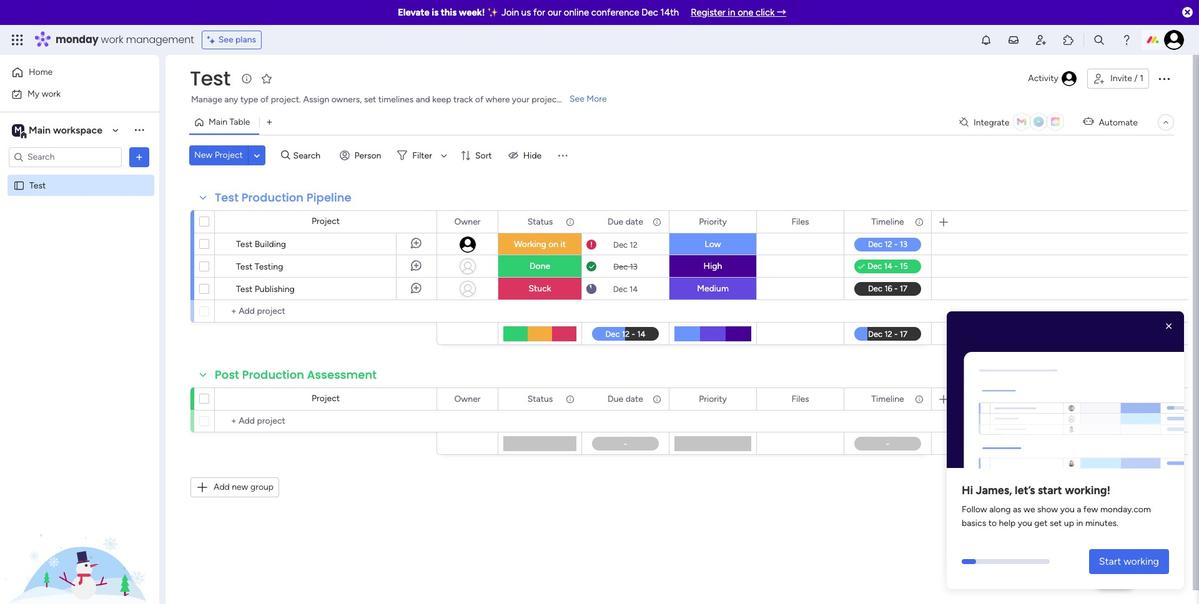 Task type: locate. For each thing, give the bounding box(es) containing it.
v2 done deadline image
[[587, 261, 597, 273]]

james,
[[976, 484, 1012, 498]]

show
[[1038, 505, 1058, 516]]

dec 13
[[614, 262, 638, 271]]

see left more on the top of the page
[[570, 94, 585, 104]]

0 horizontal spatial you
[[1018, 519, 1033, 529]]

help
[[1104, 573, 1126, 586]]

lottie animation image for right lottie animation element
[[947, 317, 1184, 474]]

1 horizontal spatial of
[[475, 94, 484, 105]]

a
[[1077, 505, 1082, 516]]

0 vertical spatial priority
[[699, 216, 727, 227]]

0 horizontal spatial main
[[29, 124, 51, 136]]

test inside test list box
[[29, 180, 46, 191]]

of right type
[[260, 94, 269, 105]]

as
[[1013, 505, 1022, 516]]

1 vertical spatial priority
[[699, 394, 727, 404]]

Owner field
[[451, 215, 484, 229], [451, 393, 484, 406]]

due date
[[608, 216, 643, 227], [608, 394, 643, 404]]

main left table
[[209, 117, 227, 127]]

main right workspace image
[[29, 124, 51, 136]]

due date field for test production pipeline
[[605, 215, 646, 229]]

1 vertical spatial due
[[608, 394, 624, 404]]

1 horizontal spatial work
[[101, 32, 123, 47]]

1 vertical spatial lottie animation image
[[0, 479, 159, 605]]

12
[[630, 240, 638, 250]]

project up + add project text field
[[312, 394, 340, 404]]

0 vertical spatial due
[[608, 216, 624, 227]]

project
[[215, 150, 243, 161], [312, 216, 340, 227], [312, 394, 340, 404]]

owners,
[[331, 94, 362, 105]]

2 timeline from the top
[[872, 394, 904, 404]]

track
[[453, 94, 473, 105]]

Files field
[[789, 215, 812, 229], [789, 393, 812, 406]]

of right track
[[475, 94, 484, 105]]

of
[[260, 94, 269, 105], [475, 94, 484, 105]]

priority
[[699, 216, 727, 227], [699, 394, 727, 404]]

you left a
[[1061, 505, 1075, 516]]

0 vertical spatial status field
[[525, 215, 556, 229]]

0 horizontal spatial column information image
[[565, 217, 575, 227]]

see plans
[[218, 34, 256, 45]]

0 vertical spatial work
[[101, 32, 123, 47]]

where
[[486, 94, 510, 105]]

test left building
[[236, 239, 253, 250]]

due date field for post production assessment
[[605, 393, 646, 406]]

test for test testing
[[236, 262, 253, 272]]

1 status from the top
[[528, 216, 553, 227]]

elevate is this week! ✨ join us for our online conference dec 14th
[[398, 7, 679, 18]]

automate
[[1099, 117, 1138, 128]]

date for post production assessment
[[626, 394, 643, 404]]

1 vertical spatial owner field
[[451, 393, 484, 406]]

production for test
[[242, 190, 304, 206]]

0 horizontal spatial see
[[218, 34, 233, 45]]

progress bar
[[962, 560, 977, 565]]

owner for 1st "owner" field from the bottom
[[454, 394, 481, 404]]

Post Production Assessment field
[[212, 367, 380, 384]]

see
[[218, 34, 233, 45], [570, 94, 585, 104]]

register in one click → link
[[691, 7, 787, 18]]

work inside button
[[42, 88, 61, 99]]

search everything image
[[1093, 34, 1106, 46]]

timelines
[[378, 94, 414, 105]]

angle down image
[[254, 151, 260, 160]]

main inside button
[[209, 117, 227, 127]]

1 horizontal spatial set
[[1050, 519, 1062, 529]]

1 vertical spatial lottie animation element
[[0, 479, 159, 605]]

0 horizontal spatial of
[[260, 94, 269, 105]]

test
[[190, 64, 230, 92], [29, 180, 46, 191], [215, 190, 239, 206], [236, 239, 253, 250], [236, 262, 253, 272], [236, 284, 253, 295]]

manage any type of project. assign owners, set timelines and keep track of where your project stands.
[[191, 94, 590, 105]]

options image
[[480, 211, 489, 233], [565, 211, 573, 233], [739, 211, 748, 233], [826, 211, 835, 233], [914, 211, 923, 233], [480, 389, 489, 410], [652, 389, 660, 410]]

0 vertical spatial timeline field
[[869, 215, 907, 229]]

1 status field from the top
[[525, 215, 556, 229]]

main table
[[209, 117, 250, 127]]

add to favorites image
[[260, 72, 273, 85]]

in inside follow along as we show you a few monday.com basics to help you get set up in minutes.
[[1077, 519, 1083, 529]]

add new group button
[[191, 478, 279, 498]]

0 vertical spatial status
[[528, 216, 553, 227]]

1 vertical spatial timeline field
[[869, 393, 907, 406]]

1 vertical spatial timeline
[[872, 394, 904, 404]]

production right post
[[242, 367, 304, 383]]

column information image
[[915, 217, 925, 227], [565, 394, 575, 404], [652, 394, 662, 404], [915, 394, 925, 404]]

pipeline
[[307, 190, 352, 206]]

main inside the workspace selection element
[[29, 124, 51, 136]]

0 vertical spatial project
[[215, 150, 243, 161]]

Search in workspace field
[[26, 150, 104, 164]]

in right up
[[1077, 519, 1083, 529]]

1 owner from the top
[[454, 216, 481, 227]]

monday.com
[[1101, 505, 1151, 516]]

test building
[[236, 239, 286, 250]]

Due date field
[[605, 215, 646, 229], [605, 393, 646, 406]]

test left testing
[[236, 262, 253, 272]]

0 horizontal spatial lottie animation image
[[0, 479, 159, 605]]

collapse board header image
[[1161, 117, 1171, 127]]

13
[[630, 262, 638, 271]]

work right monday
[[101, 32, 123, 47]]

1 horizontal spatial see
[[570, 94, 585, 104]]

1 vertical spatial priority field
[[696, 393, 730, 406]]

close image
[[1163, 320, 1176, 333]]

1 vertical spatial work
[[42, 88, 61, 99]]

monday work management
[[56, 32, 194, 47]]

Status field
[[525, 215, 556, 229], [525, 393, 556, 406]]

1 vertical spatial status field
[[525, 393, 556, 406]]

0 vertical spatial due date
[[608, 216, 643, 227]]

1 column information image from the left
[[565, 217, 575, 227]]

due for post production assessment
[[608, 394, 624, 404]]

0 vertical spatial lottie animation element
[[947, 312, 1184, 474]]

0 vertical spatial priority field
[[696, 215, 730, 229]]

test inside field
[[215, 190, 239, 206]]

0 vertical spatial files
[[792, 216, 809, 227]]

lottie animation element
[[947, 312, 1184, 474], [0, 479, 159, 605]]

work for monday
[[101, 32, 123, 47]]

1 due date field from the top
[[605, 215, 646, 229]]

2 files from the top
[[792, 394, 809, 404]]

activity
[[1028, 73, 1059, 84]]

2 due from the top
[[608, 394, 624, 404]]

conference
[[591, 7, 639, 18]]

filter button
[[393, 146, 452, 166]]

plans
[[236, 34, 256, 45]]

help button
[[1093, 569, 1137, 590]]

see inside button
[[218, 34, 233, 45]]

2 date from the top
[[626, 394, 643, 404]]

test list box
[[0, 172, 159, 365]]

2 vertical spatial project
[[312, 394, 340, 404]]

1 priority from the top
[[699, 216, 727, 227]]

set
[[364, 94, 376, 105], [1050, 519, 1062, 529]]

due
[[608, 216, 624, 227], [608, 394, 624, 404]]

see left plans
[[218, 34, 233, 45]]

keep
[[432, 94, 451, 105]]

in left "one"
[[728, 7, 736, 18]]

minutes.
[[1086, 519, 1119, 529]]

add new group
[[214, 482, 274, 493]]

date for test production pipeline
[[626, 216, 643, 227]]

0 vertical spatial set
[[364, 94, 376, 105]]

start working button
[[1089, 550, 1169, 575]]

management
[[126, 32, 194, 47]]

more
[[587, 94, 607, 104]]

1 vertical spatial set
[[1050, 519, 1062, 529]]

2 of from the left
[[475, 94, 484, 105]]

/
[[1135, 73, 1138, 84]]

integrate
[[974, 117, 1010, 128]]

Search field
[[290, 147, 328, 164]]

dec 14
[[613, 285, 638, 294]]

owner for 1st "owner" field
[[454, 216, 481, 227]]

home
[[29, 67, 53, 77]]

0 vertical spatial owner field
[[451, 215, 484, 229]]

invite / 1 button
[[1088, 69, 1149, 89]]

test right public board icon
[[29, 180, 46, 191]]

0 horizontal spatial in
[[728, 7, 736, 18]]

my work button
[[7, 84, 134, 104]]

test down test testing
[[236, 284, 253, 295]]

test down 'new project' button
[[215, 190, 239, 206]]

due for test production pipeline
[[608, 216, 624, 227]]

work right my
[[42, 88, 61, 99]]

Test Production Pipeline field
[[212, 190, 355, 206]]

hi james, let's start working!
[[962, 484, 1111, 498]]

column information image
[[565, 217, 575, 227], [652, 217, 662, 227]]

status for 2nd status field from the bottom of the page
[[528, 216, 553, 227]]

Priority field
[[696, 215, 730, 229], [696, 393, 730, 406]]

filter
[[413, 150, 432, 161]]

dec left the 13
[[614, 262, 628, 271]]

0 vertical spatial owner
[[454, 216, 481, 227]]

help image
[[1121, 34, 1133, 46]]

test for test publishing
[[236, 284, 253, 295]]

1 vertical spatial in
[[1077, 519, 1083, 529]]

1 vertical spatial files
[[792, 394, 809, 404]]

project
[[532, 94, 560, 105]]

0 vertical spatial date
[[626, 216, 643, 227]]

0 vertical spatial files field
[[789, 215, 812, 229]]

2 due date from the top
[[608, 394, 643, 404]]

dec left 12 in the top of the page
[[613, 240, 628, 250]]

1 horizontal spatial you
[[1061, 505, 1075, 516]]

set left up
[[1050, 519, 1062, 529]]

1 due date from the top
[[608, 216, 643, 227]]

1 due from the top
[[608, 216, 624, 227]]

1 horizontal spatial main
[[209, 117, 227, 127]]

0 vertical spatial lottie animation image
[[947, 317, 1184, 474]]

1 horizontal spatial lottie animation image
[[947, 317, 1184, 474]]

project right the new
[[215, 150, 243, 161]]

project down pipeline
[[312, 216, 340, 227]]

2 due date field from the top
[[605, 393, 646, 406]]

production down v2 search icon at the left of page
[[242, 190, 304, 206]]

1 vertical spatial date
[[626, 394, 643, 404]]

1 vertical spatial due date field
[[605, 393, 646, 406]]

2 priority field from the top
[[696, 393, 730, 406]]

0 vertical spatial due date field
[[605, 215, 646, 229]]

test for test building
[[236, 239, 253, 250]]

owner
[[454, 216, 481, 227], [454, 394, 481, 404]]

work
[[101, 32, 123, 47], [42, 88, 61, 99]]

dec left 14
[[613, 285, 628, 294]]

1 vertical spatial production
[[242, 367, 304, 383]]

0 horizontal spatial work
[[42, 88, 61, 99]]

2 owner from the top
[[454, 394, 481, 404]]

1 vertical spatial files field
[[789, 393, 812, 406]]

you down we
[[1018, 519, 1033, 529]]

status
[[528, 216, 553, 227], [528, 394, 553, 404]]

options image for status
[[565, 389, 573, 410]]

1 horizontal spatial lottie animation element
[[947, 312, 1184, 474]]

m
[[14, 125, 22, 135]]

set right owners,
[[364, 94, 376, 105]]

option
[[0, 174, 159, 177]]

1 vertical spatial due date
[[608, 394, 643, 404]]

test production pipeline
[[215, 190, 352, 206]]

home button
[[7, 62, 134, 82]]

stuck
[[529, 284, 551, 294]]

test testing
[[236, 262, 283, 272]]

start
[[1099, 556, 1121, 568]]

person
[[355, 150, 381, 161]]

2 column information image from the left
[[652, 217, 662, 227]]

workspace selection element
[[12, 123, 104, 139]]

it
[[561, 239, 566, 250]]

test publishing
[[236, 284, 295, 295]]

1 vertical spatial owner
[[454, 394, 481, 404]]

show board description image
[[239, 72, 254, 85]]

invite members image
[[1035, 34, 1048, 46]]

in
[[728, 7, 736, 18], [1077, 519, 1083, 529]]

dec for dec 12
[[613, 240, 628, 250]]

2 status from the top
[[528, 394, 553, 404]]

0 vertical spatial production
[[242, 190, 304, 206]]

2 owner field from the top
[[451, 393, 484, 406]]

lottie animation image
[[947, 317, 1184, 474], [0, 479, 159, 605]]

0 vertical spatial timeline
[[872, 216, 904, 227]]

dec for dec 14
[[613, 285, 628, 294]]

1 vertical spatial see
[[570, 94, 585, 104]]

dec for dec 13
[[614, 262, 628, 271]]

one
[[738, 7, 754, 18]]

1 files field from the top
[[789, 215, 812, 229]]

post production assessment
[[215, 367, 377, 383]]

1 vertical spatial project
[[312, 216, 340, 227]]

options image
[[1157, 71, 1172, 86], [133, 151, 146, 163], [652, 211, 660, 233], [565, 389, 573, 410], [914, 389, 923, 410]]

up
[[1064, 519, 1074, 529]]

Timeline field
[[869, 215, 907, 229], [869, 393, 907, 406]]

0 vertical spatial see
[[218, 34, 233, 45]]

timeline
[[872, 216, 904, 227], [872, 394, 904, 404]]

1 files from the top
[[792, 216, 809, 227]]

1 vertical spatial status
[[528, 394, 553, 404]]

high
[[704, 261, 722, 272]]

project for post production assessment
[[312, 394, 340, 404]]

1 horizontal spatial in
[[1077, 519, 1083, 529]]

1 date from the top
[[626, 216, 643, 227]]

public board image
[[13, 180, 25, 191]]

few
[[1084, 505, 1098, 516]]

main for main table
[[209, 117, 227, 127]]

for
[[533, 7, 545, 18]]

1 horizontal spatial column information image
[[652, 217, 662, 227]]

sort
[[475, 150, 492, 161]]



Task type: vqa. For each thing, say whether or not it's contained in the screenshot.
"December 2023"
no



Task type: describe. For each thing, give the bounding box(es) containing it.
building
[[255, 239, 286, 250]]

invite / 1
[[1111, 73, 1144, 84]]

Test field
[[187, 64, 234, 92]]

dapulse checkmark sign image
[[858, 260, 865, 275]]

is
[[432, 7, 439, 18]]

production for post
[[242, 367, 304, 383]]

workspace
[[53, 124, 102, 136]]

invite
[[1111, 73, 1132, 84]]

sort button
[[455, 146, 500, 166]]

2 files field from the top
[[789, 393, 812, 406]]

james peterson image
[[1164, 30, 1184, 50]]

group
[[250, 482, 274, 493]]

publishing
[[255, 284, 295, 295]]

person button
[[335, 146, 389, 166]]

see plans button
[[202, 31, 262, 49]]

to
[[989, 519, 997, 529]]

project.
[[271, 94, 301, 105]]

main workspace
[[29, 124, 102, 136]]

work for my
[[42, 88, 61, 99]]

test for test production pipeline
[[215, 190, 239, 206]]

workspace image
[[12, 123, 24, 137]]

post
[[215, 367, 239, 383]]

new
[[232, 482, 248, 493]]

2 status field from the top
[[525, 393, 556, 406]]

get
[[1035, 519, 1048, 529]]

we
[[1024, 505, 1035, 516]]

inbox image
[[1008, 34, 1020, 46]]

v2 overdue deadline image
[[587, 239, 597, 251]]

1 timeline field from the top
[[869, 215, 907, 229]]

main for main workspace
[[29, 124, 51, 136]]

along
[[990, 505, 1011, 516]]

0 horizontal spatial lottie animation element
[[0, 479, 159, 605]]

start working
[[1099, 556, 1159, 568]]

apps image
[[1063, 34, 1075, 46]]

my work
[[27, 88, 61, 99]]

working
[[514, 239, 546, 250]]

join
[[502, 7, 519, 18]]

hide button
[[503, 146, 549, 166]]

options image for due date
[[652, 211, 660, 233]]

elevate
[[398, 7, 430, 18]]

activity button
[[1023, 69, 1083, 89]]

2 priority from the top
[[699, 394, 727, 404]]

this
[[441, 7, 457, 18]]

status for 1st status field from the bottom of the page
[[528, 394, 553, 404]]

our
[[548, 7, 562, 18]]

manage
[[191, 94, 222, 105]]

1 owner field from the top
[[451, 215, 484, 229]]

online
[[564, 7, 589, 18]]

working
[[1124, 556, 1159, 568]]

hide
[[523, 150, 542, 161]]

autopilot image
[[1083, 114, 1094, 130]]

see more
[[570, 94, 607, 104]]

1 vertical spatial you
[[1018, 519, 1033, 529]]

2 timeline field from the top
[[869, 393, 907, 406]]

lottie animation image for the leftmost lottie animation element
[[0, 479, 159, 605]]

workspace options image
[[133, 124, 146, 136]]

see for see plans
[[218, 34, 233, 45]]

help
[[999, 519, 1016, 529]]

assign
[[303, 94, 329, 105]]

v2 search image
[[281, 149, 290, 163]]

select product image
[[11, 34, 24, 46]]

+ Add project text field
[[221, 304, 431, 319]]

set inside follow along as we show you a few monday.com basics to help you get set up in minutes.
[[1050, 519, 1062, 529]]

0 horizontal spatial set
[[364, 94, 376, 105]]

done
[[530, 261, 550, 272]]

medium
[[697, 284, 729, 294]]

low
[[705, 239, 721, 250]]

see more link
[[568, 93, 608, 106]]

14th
[[661, 7, 679, 18]]

1 priority field from the top
[[696, 215, 730, 229]]

your
[[512, 94, 530, 105]]

notifications image
[[980, 34, 993, 46]]

dapulse integrations image
[[959, 118, 969, 127]]

stands.
[[562, 94, 590, 105]]

due date for pipeline
[[608, 216, 643, 227]]

add view image
[[267, 118, 272, 127]]

working on it
[[514, 239, 566, 250]]

due date for assessment
[[608, 394, 643, 404]]

column information image for status
[[565, 217, 575, 227]]

hi
[[962, 484, 973, 498]]

start
[[1038, 484, 1063, 498]]

register
[[691, 7, 726, 18]]

0 vertical spatial in
[[728, 7, 736, 18]]

→
[[777, 7, 787, 18]]

✨
[[487, 7, 499, 18]]

table
[[230, 117, 250, 127]]

project for test production pipeline
[[312, 216, 340, 227]]

type
[[240, 94, 258, 105]]

1 of from the left
[[260, 94, 269, 105]]

dec left the 14th
[[642, 7, 658, 18]]

working!
[[1065, 484, 1111, 498]]

+ Add project text field
[[221, 414, 431, 429]]

add
[[214, 482, 230, 493]]

us
[[522, 7, 531, 18]]

see for see more
[[570, 94, 585, 104]]

0 vertical spatial you
[[1061, 505, 1075, 516]]

follow
[[962, 505, 987, 516]]

14
[[630, 285, 638, 294]]

1 timeline from the top
[[872, 216, 904, 227]]

options image for timeline
[[914, 389, 923, 410]]

basics
[[962, 519, 987, 529]]

arrow down image
[[437, 148, 452, 163]]

assessment
[[307, 367, 377, 383]]

testing
[[255, 262, 283, 272]]

column information image for due date
[[652, 217, 662, 227]]

any
[[224, 94, 238, 105]]

and
[[416, 94, 430, 105]]

test up 'manage'
[[190, 64, 230, 92]]

new project button
[[189, 146, 248, 166]]

on
[[549, 239, 559, 250]]

main table button
[[189, 112, 260, 132]]

project inside button
[[215, 150, 243, 161]]

menu image
[[557, 149, 569, 162]]

let's
[[1015, 484, 1035, 498]]

dec 12
[[613, 240, 638, 250]]



